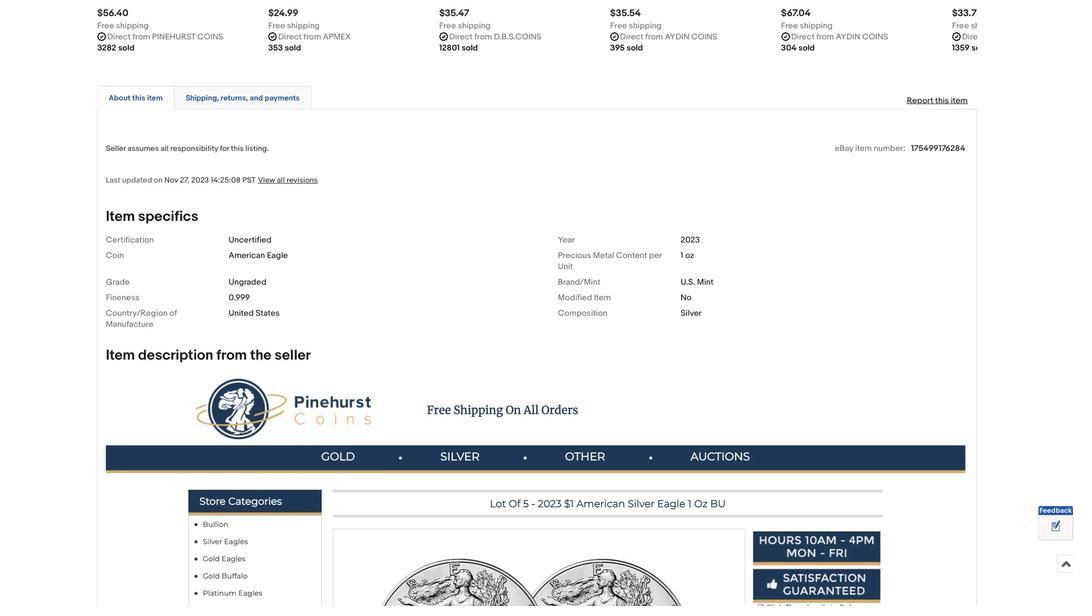 Task type: describe. For each thing, give the bounding box(es) containing it.
12801
[[439, 43, 460, 53]]

about this item
[[109, 93, 163, 103]]

manufacture
[[106, 320, 153, 330]]

number:
[[874, 143, 906, 153]]

unit
[[558, 262, 573, 272]]

coins for $67.04
[[862, 32, 888, 42]]

$67.04 free shipping
[[781, 8, 832, 31]]

item for about this item
[[147, 93, 163, 103]]

0.999
[[229, 293, 250, 303]]

metal
[[593, 251, 614, 261]]

listing.
[[245, 144, 269, 153]]

uncertified
[[229, 235, 272, 245]]

aydin for $35.54
[[665, 32, 689, 42]]

item for report this item
[[951, 96, 968, 106]]

Direct from D.B.S.COINS text field
[[449, 31, 541, 42]]

united
[[229, 309, 254, 319]]

free for $35.54
[[610, 21, 627, 31]]

feedback
[[1039, 507, 1072, 516]]

ungraded
[[229, 277, 266, 287]]

direct from pinehurst coins
[[107, 32, 223, 42]]

from left the
[[216, 347, 247, 364]]

1 oz
[[681, 251, 694, 261]]

specifics
[[138, 208, 198, 226]]

coins for $35.54
[[691, 32, 717, 42]]

mint
[[697, 277, 714, 287]]

description
[[138, 347, 213, 364]]

1359 sold
[[952, 43, 988, 53]]

seller assumes all responsibility for this listing.
[[106, 144, 269, 153]]

$33.75 text field
[[952, 8, 982, 19]]

395
[[610, 43, 625, 53]]

shipping for $67.04
[[800, 21, 832, 31]]

for
[[220, 144, 229, 153]]

u.s. mint
[[681, 277, 714, 287]]

oz
[[685, 251, 694, 261]]

report
[[907, 96, 933, 106]]

american
[[229, 251, 265, 261]]

the
[[250, 347, 271, 364]]

$35.54 free shipping
[[610, 8, 661, 31]]

country/region of manufacture
[[106, 309, 177, 330]]

$67.04 text field
[[781, 8, 810, 19]]

1 vertical spatial item
[[594, 293, 611, 303]]

nov
[[164, 176, 178, 185]]

coins for $33.75
[[1033, 32, 1059, 42]]

$67.04
[[781, 8, 810, 19]]

ebay item number: 175499176284
[[835, 143, 965, 153]]

sold for $35.47
[[461, 43, 478, 53]]

direct for $35.47
[[449, 32, 472, 42]]

about this item button
[[109, 93, 163, 103]]

shipping for $56.40
[[116, 21, 148, 31]]

$35.47 text field
[[439, 8, 469, 19]]

sold for $35.54
[[626, 43, 643, 53]]

returns,
[[221, 93, 248, 103]]

direct from apmex
[[278, 32, 351, 42]]

27,
[[180, 176, 189, 185]]

free shipping text field for $24.99
[[268, 20, 319, 31]]

aydin for $67.04
[[836, 32, 860, 42]]

last
[[106, 176, 120, 185]]

$24.99 text field
[[268, 8, 298, 19]]

direct for $24.99
[[278, 32, 301, 42]]

item description from the seller
[[106, 347, 311, 364]]

direct from aydin coins for $35.54
[[620, 32, 717, 42]]

modified item
[[558, 293, 611, 303]]

pst
[[242, 176, 256, 185]]

pinehurst
[[152, 32, 195, 42]]

direct from d.b.s.coins
[[449, 32, 541, 42]]

$35.47
[[439, 8, 469, 19]]

12801 sold
[[439, 43, 478, 53]]

14:25:08
[[211, 176, 241, 185]]

country/region
[[106, 309, 168, 319]]

of
[[170, 309, 177, 319]]

1359
[[952, 43, 969, 53]]

item specifics
[[106, 208, 198, 226]]

$56.40 free shipping
[[97, 8, 148, 31]]

$33.75
[[952, 8, 982, 19]]

direct for $33.75
[[962, 32, 985, 42]]

aydin for $33.75
[[1007, 32, 1031, 42]]

direct from aydin coins text field for $35.54
[[620, 31, 717, 42]]

view
[[258, 176, 275, 185]]

states
[[256, 309, 280, 319]]

american eagle
[[229, 251, 288, 261]]

395 sold
[[610, 43, 643, 53]]

shipping, returns, and payments button
[[186, 93, 300, 103]]

this for report
[[935, 96, 949, 106]]

payments
[[265, 93, 300, 103]]

item for item description from the seller
[[106, 347, 135, 364]]



Task type: locate. For each thing, give the bounding box(es) containing it.
from for $67.04
[[816, 32, 834, 42]]

2 free shipping text field from the left
[[610, 20, 661, 31]]

0 vertical spatial 2023
[[191, 176, 209, 185]]

shipping down $67.04
[[800, 21, 832, 31]]

1 direct from the left
[[107, 32, 130, 42]]

direct up 1359 sold
[[962, 32, 985, 42]]

$33.75 free shipping
[[952, 8, 1003, 31]]

free shipping text field down $24.99 text box
[[268, 20, 319, 31]]

1 horizontal spatial this
[[231, 144, 244, 153]]

Direct from AYDIN COINS text field
[[620, 31, 717, 42], [962, 31, 1059, 42]]

3282
[[97, 43, 116, 53]]

0 horizontal spatial item
[[147, 93, 163, 103]]

precious
[[558, 251, 591, 261]]

2 sold from the left
[[284, 43, 301, 53]]

direct
[[107, 32, 130, 42], [278, 32, 301, 42], [449, 32, 472, 42], [620, 32, 643, 42], [791, 32, 814, 42], [962, 32, 985, 42]]

4 shipping from the left
[[629, 21, 661, 31]]

2023 up oz
[[681, 235, 700, 245]]

free shipping text field down $33.75 text field
[[952, 20, 1003, 31]]

shipping inside the $35.47 free shipping
[[458, 21, 490, 31]]

shipping down the $35.47
[[458, 21, 490, 31]]

d.b.s.coins
[[494, 32, 541, 42]]

1 horizontal spatial 2023
[[681, 235, 700, 245]]

2 coins from the left
[[691, 32, 717, 42]]

aydin
[[665, 32, 689, 42], [836, 32, 860, 42], [1007, 32, 1031, 42]]

brand/mint
[[558, 277, 600, 287]]

3 free from the left
[[439, 21, 456, 31]]

and
[[250, 93, 263, 103]]

free shipping text field for $35.54
[[610, 20, 661, 31]]

direct from aydin coins
[[620, 32, 717, 42], [791, 32, 888, 42], [962, 32, 1059, 42]]

1 horizontal spatial all
[[277, 176, 285, 185]]

free for $24.99
[[268, 21, 285, 31]]

$56.40 text field
[[97, 8, 128, 19]]

from down $67.04 free shipping
[[816, 32, 834, 42]]

shipping down $56.40 text box
[[116, 21, 148, 31]]

sold right 12801
[[461, 43, 478, 53]]

item up composition at bottom
[[594, 293, 611, 303]]

coins for $56.40
[[197, 32, 223, 42]]

6 shipping from the left
[[971, 21, 1003, 31]]

report this item link
[[901, 90, 973, 111]]

responsibility
[[170, 144, 218, 153]]

sold
[[118, 43, 134, 53], [284, 43, 301, 53], [461, 43, 478, 53], [626, 43, 643, 53], [798, 43, 815, 53], [971, 43, 988, 53]]

from
[[132, 32, 150, 42], [303, 32, 321, 42], [474, 32, 492, 42], [645, 32, 663, 42], [816, 32, 834, 42], [987, 32, 1005, 42], [216, 347, 247, 364]]

3282 sold
[[97, 43, 134, 53]]

item down manufacture
[[106, 347, 135, 364]]

353 sold text field
[[268, 42, 301, 53]]

sold inside "text box"
[[971, 43, 988, 53]]

$35.47 free shipping
[[439, 8, 490, 31]]

direct up 304 sold
[[791, 32, 814, 42]]

view all revisions link
[[256, 175, 318, 185]]

1 shipping from the left
[[116, 21, 148, 31]]

5 shipping from the left
[[800, 21, 832, 31]]

free shipping text field for $35.47
[[439, 20, 490, 31]]

item right about
[[147, 93, 163, 103]]

1 free from the left
[[97, 21, 114, 31]]

1 horizontal spatial free shipping text field
[[610, 20, 661, 31]]

tab list containing about this item
[[97, 84, 977, 110]]

sold for $33.75
[[971, 43, 988, 53]]

0 horizontal spatial all
[[161, 144, 169, 153]]

free shipping text field down '$35.54'
[[610, 20, 661, 31]]

shipping inside $33.75 free shipping
[[971, 21, 1003, 31]]

u.s.
[[681, 277, 695, 287]]

0 horizontal spatial this
[[132, 93, 145, 103]]

tab list
[[97, 84, 977, 110]]

shipping inside $67.04 free shipping
[[800, 21, 832, 31]]

direct for $35.54
[[620, 32, 643, 42]]

free for $35.47
[[439, 21, 456, 31]]

shipping for $24.99
[[287, 21, 319, 31]]

direct up "353 sold" text box
[[278, 32, 301, 42]]

from for $35.47
[[474, 32, 492, 42]]

sold right '353'
[[284, 43, 301, 53]]

precious metal content per unit
[[558, 251, 662, 272]]

eagle
[[267, 251, 288, 261]]

3 aydin from the left
[[1007, 32, 1031, 42]]

free shipping text field for $33.75
[[952, 20, 1003, 31]]

$56.40
[[97, 8, 128, 19]]

from down $33.75 free shipping
[[987, 32, 1005, 42]]

2 free shipping text field from the left
[[439, 20, 490, 31]]

report this item
[[907, 96, 968, 106]]

all right assumes
[[161, 144, 169, 153]]

304 sold
[[781, 43, 815, 53]]

6 sold from the left
[[971, 43, 988, 53]]

3 free shipping text field from the left
[[952, 20, 1003, 31]]

$24.99
[[268, 8, 298, 19]]

on
[[154, 176, 163, 185]]

1 coins from the left
[[197, 32, 223, 42]]

1 vertical spatial 2023
[[681, 235, 700, 245]]

1 horizontal spatial item
[[855, 143, 872, 153]]

Free shipping text field
[[268, 20, 319, 31], [610, 20, 661, 31], [952, 20, 1003, 31]]

0 horizontal spatial direct from aydin coins
[[620, 32, 717, 42]]

silver
[[681, 309, 702, 319]]

from inside text box
[[474, 32, 492, 42]]

3 shipping from the left
[[458, 21, 490, 31]]

aydin inside text box
[[836, 32, 860, 42]]

2023
[[191, 176, 209, 185], [681, 235, 700, 245]]

this right 'for'
[[231, 144, 244, 153]]

this right about
[[132, 93, 145, 103]]

certification
[[106, 235, 154, 245]]

this right report
[[935, 96, 949, 106]]

free shipping text field down the $35.47
[[439, 20, 490, 31]]

395 sold text field
[[610, 42, 643, 53]]

sold right 1359 on the right of page
[[971, 43, 988, 53]]

1 horizontal spatial direct from aydin coins
[[791, 32, 888, 42]]

free inside $33.75 free shipping
[[952, 21, 969, 31]]

shipping down '$35.54'
[[629, 21, 661, 31]]

apmex
[[323, 32, 351, 42]]

shipping, returns, and payments
[[186, 93, 300, 103]]

modified
[[558, 293, 592, 303]]

Direct from APMEX text field
[[278, 31, 351, 42]]

2 horizontal spatial item
[[951, 96, 968, 106]]

all right view
[[277, 176, 285, 185]]

from for $33.75
[[987, 32, 1005, 42]]

item inside button
[[147, 93, 163, 103]]

2 horizontal spatial free shipping text field
[[952, 20, 1003, 31]]

free inside $67.04 free shipping
[[781, 21, 798, 31]]

direct from aydin coins down $67.04 free shipping
[[791, 32, 888, 42]]

0 horizontal spatial direct from aydin coins text field
[[620, 31, 717, 42]]

coin
[[106, 251, 124, 261]]

free shipping text field for $56.40
[[97, 20, 148, 31]]

revisions
[[287, 176, 318, 185]]

per
[[649, 251, 662, 261]]

from inside text field
[[132, 32, 150, 42]]

2 direct from aydin coins from the left
[[791, 32, 888, 42]]

3 direct from aydin coins from the left
[[962, 32, 1059, 42]]

content
[[616, 251, 647, 261]]

2 horizontal spatial direct from aydin coins
[[962, 32, 1059, 42]]

from left 'apmex'
[[303, 32, 321, 42]]

this
[[132, 93, 145, 103], [935, 96, 949, 106], [231, 144, 244, 153]]

direct from aydin coins text field for $33.75
[[962, 31, 1059, 42]]

free inside the $56.40 free shipping
[[97, 21, 114, 31]]

item right report
[[951, 96, 968, 106]]

sold for $56.40
[[118, 43, 134, 53]]

Direct from PINEHURST COINS text field
[[107, 31, 223, 42]]

12801 sold text field
[[439, 42, 478, 53]]

1 free shipping text field from the left
[[97, 20, 148, 31]]

304
[[781, 43, 796, 53]]

6 free from the left
[[952, 21, 969, 31]]

6 direct from the left
[[962, 32, 985, 42]]

shipping down $33.75 text field
[[971, 21, 1003, 31]]

coins inside text box
[[862, 32, 888, 42]]

3282 sold text field
[[97, 42, 134, 53]]

sold right 304
[[798, 43, 815, 53]]

sold right 3282
[[118, 43, 134, 53]]

shipping for $33.75
[[971, 21, 1003, 31]]

2 vertical spatial item
[[106, 347, 135, 364]]

free shipping text field down $67.04
[[781, 20, 832, 31]]

1
[[681, 251, 683, 261]]

353
[[268, 43, 283, 53]]

4 coins from the left
[[1033, 32, 1059, 42]]

from down the $35.47 free shipping
[[474, 32, 492, 42]]

grade
[[106, 277, 130, 287]]

4 direct from the left
[[620, 32, 643, 42]]

direct up 3282 sold text field
[[107, 32, 130, 42]]

direct from aydin coins text field down $33.75 free shipping
[[962, 31, 1059, 42]]

direct for $56.40
[[107, 32, 130, 42]]

1 direct from aydin coins from the left
[[620, 32, 717, 42]]

direct inside text field
[[107, 32, 130, 42]]

item
[[147, 93, 163, 103], [951, 96, 968, 106], [855, 143, 872, 153]]

1 free shipping text field from the left
[[268, 20, 319, 31]]

sold for $67.04
[[798, 43, 815, 53]]

3 free shipping text field from the left
[[781, 20, 832, 31]]

coins inside text field
[[197, 32, 223, 42]]

direct from aydin coins for $67.04
[[791, 32, 888, 42]]

free shipping text field down $56.40 text box
[[97, 20, 148, 31]]

2 horizontal spatial aydin
[[1007, 32, 1031, 42]]

1 horizontal spatial aydin
[[836, 32, 860, 42]]

2 aydin from the left
[[836, 32, 860, 42]]

2023 right 27,
[[191, 176, 209, 185]]

year
[[558, 235, 575, 245]]

coins
[[197, 32, 223, 42], [691, 32, 717, 42], [862, 32, 888, 42], [1033, 32, 1059, 42]]

free inside the $35.47 free shipping
[[439, 21, 456, 31]]

no
[[681, 293, 692, 303]]

shipping inside the $35.54 free shipping
[[629, 21, 661, 31]]

shipping inside the $56.40 free shipping
[[116, 21, 148, 31]]

1 horizontal spatial direct from aydin coins text field
[[962, 31, 1059, 42]]

assumes
[[128, 144, 159, 153]]

free down $35.54 text box
[[610, 21, 627, 31]]

Free shipping text field
[[97, 20, 148, 31], [439, 20, 490, 31], [781, 20, 832, 31]]

free for $33.75
[[952, 21, 969, 31]]

2 shipping from the left
[[287, 21, 319, 31]]

sold right 395
[[626, 43, 643, 53]]

about
[[109, 93, 131, 103]]

$35.54
[[610, 8, 641, 19]]

free for $56.40
[[97, 21, 114, 31]]

direct for $67.04
[[791, 32, 814, 42]]

0 vertical spatial all
[[161, 144, 169, 153]]

all
[[161, 144, 169, 153], [277, 176, 285, 185]]

3 sold from the left
[[461, 43, 478, 53]]

from for $35.54
[[645, 32, 663, 42]]

shipping
[[116, 21, 148, 31], [287, 21, 319, 31], [458, 21, 490, 31], [629, 21, 661, 31], [800, 21, 832, 31], [971, 21, 1003, 31]]

0 horizontal spatial 2023
[[191, 176, 209, 185]]

this for about
[[132, 93, 145, 103]]

304 sold text field
[[781, 42, 815, 53]]

1 horizontal spatial free shipping text field
[[439, 20, 490, 31]]

353 sold
[[268, 43, 301, 53]]

ebay
[[835, 143, 853, 153]]

direct from aydin coins for $33.75
[[962, 32, 1059, 42]]

shipping up direct from apmex text box
[[287, 21, 319, 31]]

free down the $35.47
[[439, 21, 456, 31]]

Direct from AYDIN COINS text field
[[791, 31, 888, 42]]

direct from aydin coins text field down the $35.54 free shipping
[[620, 31, 717, 42]]

1 sold from the left
[[118, 43, 134, 53]]

free down $56.40 text box
[[97, 21, 114, 31]]

updated
[[122, 176, 152, 185]]

5 sold from the left
[[798, 43, 815, 53]]

0 horizontal spatial free shipping text field
[[97, 20, 148, 31]]

sold for $24.99
[[284, 43, 301, 53]]

direct from aydin coins down the $35.54 free shipping
[[620, 32, 717, 42]]

free inside $24.99 free shipping
[[268, 21, 285, 31]]

shipping for $35.54
[[629, 21, 661, 31]]

2 horizontal spatial this
[[935, 96, 949, 106]]

direct up 12801 sold text box
[[449, 32, 472, 42]]

direct from aydin coins down $33.75 free shipping
[[962, 32, 1059, 42]]

$24.99 free shipping
[[268, 8, 319, 31]]

0 horizontal spatial aydin
[[665, 32, 689, 42]]

5 free from the left
[[781, 21, 798, 31]]

from for $24.99
[[303, 32, 321, 42]]

3 direct from the left
[[449, 32, 472, 42]]

free down "$24.99"
[[268, 21, 285, 31]]

shipping inside $24.99 free shipping
[[287, 21, 319, 31]]

direct inside text box
[[449, 32, 472, 42]]

composition
[[558, 309, 608, 319]]

0 vertical spatial item
[[106, 208, 135, 226]]

from down the $56.40 free shipping
[[132, 32, 150, 42]]

direct up 395 sold text field
[[620, 32, 643, 42]]

item up certification
[[106, 208, 135, 226]]

2 free from the left
[[268, 21, 285, 31]]

united states
[[229, 309, 280, 319]]

175499176284
[[911, 143, 965, 153]]

free shipping text field for $67.04
[[781, 20, 832, 31]]

free
[[97, 21, 114, 31], [268, 21, 285, 31], [439, 21, 456, 31], [610, 21, 627, 31], [781, 21, 798, 31], [952, 21, 969, 31]]

last updated on nov 27, 2023 14:25:08 pst view all revisions
[[106, 176, 318, 185]]

free inside the $35.54 free shipping
[[610, 21, 627, 31]]

3 coins from the left
[[862, 32, 888, 42]]

2 direct from the left
[[278, 32, 301, 42]]

1 vertical spatial all
[[277, 176, 285, 185]]

2 direct from aydin coins text field from the left
[[962, 31, 1059, 42]]

from for $56.40
[[132, 32, 150, 42]]

$35.54 text field
[[610, 8, 641, 19]]

4 sold from the left
[[626, 43, 643, 53]]

free for $67.04
[[781, 21, 798, 31]]

2 horizontal spatial free shipping text field
[[781, 20, 832, 31]]

0 horizontal spatial free shipping text field
[[268, 20, 319, 31]]

free down $33.75
[[952, 21, 969, 31]]

item right "ebay"
[[855, 143, 872, 153]]

1 aydin from the left
[[665, 32, 689, 42]]

shipping,
[[186, 93, 219, 103]]

5 direct from the left
[[791, 32, 814, 42]]

from down the $35.54 free shipping
[[645, 32, 663, 42]]

1359 sold text field
[[952, 42, 988, 53]]

seller
[[106, 144, 126, 153]]

item for item specifics
[[106, 208, 135, 226]]

4 free from the left
[[610, 21, 627, 31]]

1 direct from aydin coins text field from the left
[[620, 31, 717, 42]]

this inside button
[[132, 93, 145, 103]]

free down $67.04 text box
[[781, 21, 798, 31]]

shipping for $35.47
[[458, 21, 490, 31]]



Task type: vqa. For each thing, say whether or not it's contained in the screenshot.
of
yes



